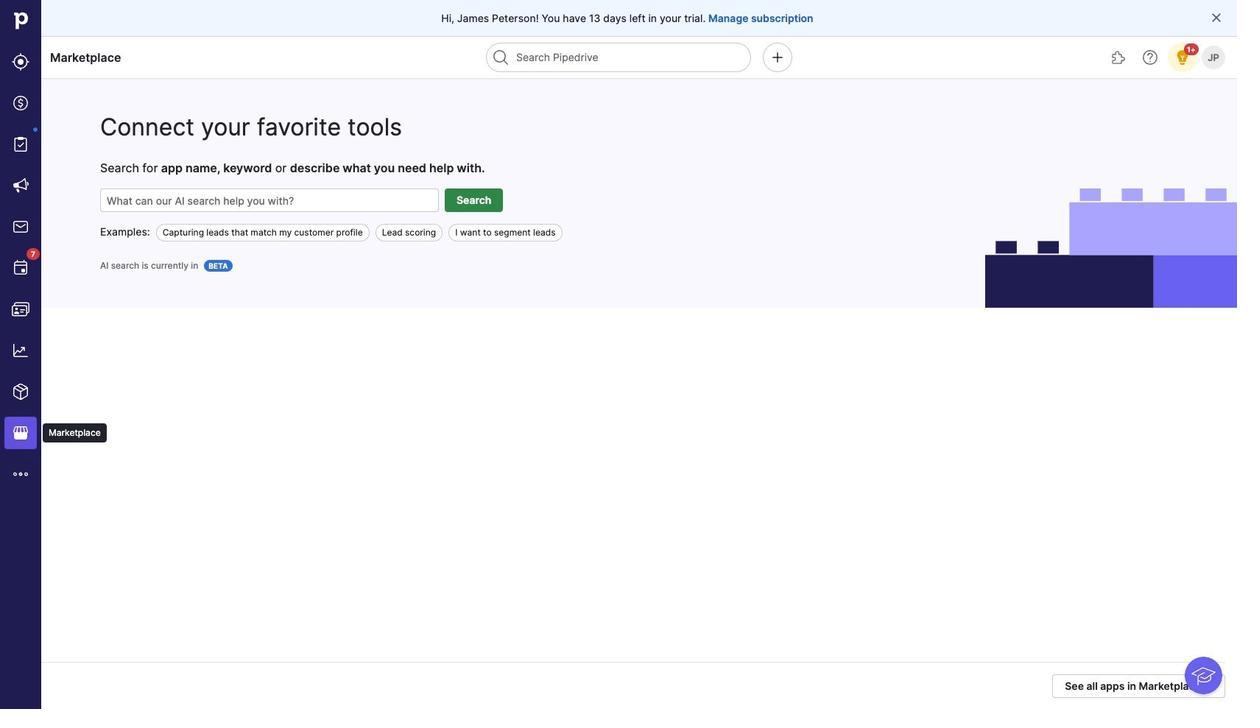 Task type: vqa. For each thing, say whether or not it's contained in the screenshot.
2nd size s icon from the top
no



Task type: locate. For each thing, give the bounding box(es) containing it.
What can our AI search help you with? text field
[[100, 189, 439, 212]]

sales inbox image
[[12, 218, 29, 236]]

home image
[[10, 10, 32, 32]]

color undefined image
[[12, 259, 29, 277]]

menu
[[0, 0, 107, 709]]

color primary image
[[1211, 12, 1222, 24]]

quick help image
[[1141, 49, 1159, 66]]

menu item
[[0, 412, 41, 454]]

marketplace image
[[12, 424, 29, 442]]

campaigns image
[[12, 177, 29, 194]]



Task type: describe. For each thing, give the bounding box(es) containing it.
more image
[[12, 465, 29, 483]]

contacts image
[[12, 300, 29, 318]]

Search Pipedrive field
[[486, 43, 751, 72]]

knowledge center bot, also known as kc bot is an onboarding assistant that allows you to see the list of onboarding items in one place for quick and easy reference. this improves your in-app experience. image
[[1185, 657, 1222, 694]]

insights image
[[12, 342, 29, 359]]

deals image
[[12, 94, 29, 112]]

products image
[[12, 383, 29, 401]]

leads image
[[12, 53, 29, 71]]

sales assistant image
[[1174, 49, 1192, 66]]

color primary image
[[1204, 680, 1222, 692]]

quick add image
[[769, 49, 786, 66]]

color undefined image
[[12, 136, 29, 153]]



